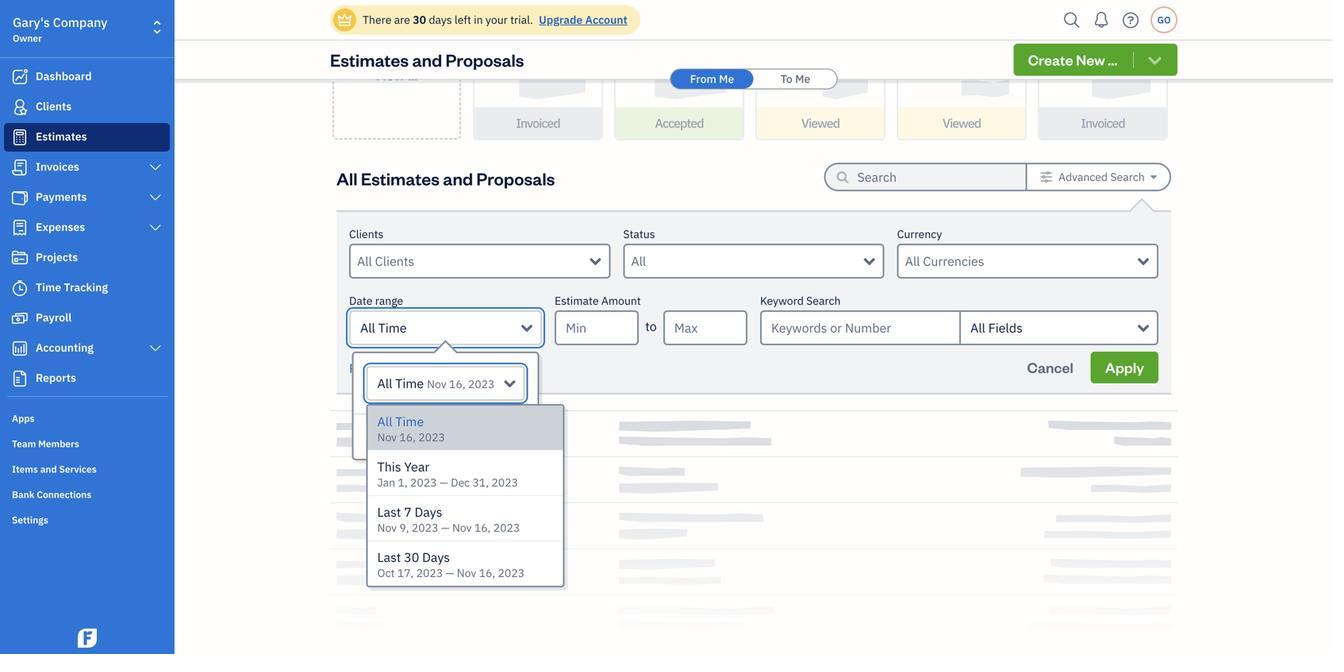 Task type: locate. For each thing, give the bounding box(es) containing it.
time inside date range field
[[395, 375, 424, 392]]

2 vertical spatial chevron large down image
[[148, 342, 163, 355]]

16, down 31,
[[475, 520, 491, 535]]

0 vertical spatial 30
[[413, 12, 426, 27]]

0 vertical spatial clients
[[36, 99, 72, 114]]

viewed up search text field
[[943, 115, 981, 131]]

— right the 17,
[[446, 566, 454, 580]]

1 vertical spatial clients
[[349, 227, 384, 241]]

create down search image at the top of the page
[[1028, 50, 1074, 69]]

… down are
[[408, 65, 418, 84]]

me right from
[[719, 71, 735, 86]]

days right "7"
[[415, 504, 443, 520]]

new down "notifications" icon
[[1077, 50, 1106, 69]]

1 vertical spatial estimates
[[36, 129, 87, 144]]

2 vertical spatial and
[[40, 463, 57, 476]]

1 last from the top
[[378, 504, 401, 520]]

cancel button for the topmost apply button
[[1013, 352, 1088, 383]]

cancel button down all fields field
[[1013, 352, 1088, 383]]

freshbooks image
[[75, 629, 100, 648]]

30 right are
[[413, 12, 426, 27]]

apply up 31,
[[472, 427, 511, 446]]

1 vertical spatial 30
[[404, 549, 419, 566]]

0 vertical spatial cancel button
[[1013, 352, 1088, 383]]

— inside last 30 days oct 17, 2023 — nov 16, 2023
[[446, 566, 454, 580]]

1 horizontal spatial search
[[1111, 169, 1145, 184]]

list box
[[368, 406, 563, 587]]

report image
[[10, 371, 29, 387]]

me right the to
[[795, 71, 811, 86]]

time
[[36, 280, 61, 295], [378, 320, 407, 336], [395, 375, 424, 392], [395, 413, 424, 430]]

chevron large down image
[[148, 191, 163, 204]]

project image
[[10, 250, 29, 266]]

create for the leftmost create new … dropdown button
[[374, 46, 420, 64]]

nov left 9,
[[378, 520, 397, 535]]

days inside last 30 days oct 17, 2023 — nov 16, 2023
[[422, 549, 450, 566]]

0 horizontal spatial new
[[376, 65, 405, 84]]

16, inside last 7 days nov 9, 2023 — nov 16, 2023
[[475, 520, 491, 535]]

from
[[690, 71, 717, 86]]

1 vertical spatial cancel
[[394, 427, 440, 446]]

last down 9,
[[378, 549, 401, 566]]

date
[[349, 293, 373, 308]]

0 vertical spatial days
[[415, 504, 443, 520]]

time inside main element
[[36, 280, 61, 295]]

30 right oct
[[404, 549, 419, 566]]

1 all time nov 16, 2023 from the top
[[378, 375, 495, 392]]

connections
[[37, 488, 92, 501]]

1 horizontal spatial apply
[[1105, 358, 1145, 377]]

1 invoiced from the left
[[516, 115, 560, 131]]

— for last 30 days
[[446, 566, 454, 580]]

accounting
[[36, 340, 94, 355]]

days
[[415, 504, 443, 520], [422, 549, 450, 566]]

chevron large down image down chevron large down image at the top
[[148, 221, 163, 234]]

new
[[1077, 50, 1106, 69], [376, 65, 405, 84]]

days right the 17,
[[422, 549, 450, 566]]

notifications image
[[1089, 4, 1115, 36]]

nov
[[427, 377, 447, 391], [378, 430, 397, 445], [378, 520, 397, 535], [453, 520, 472, 535], [457, 566, 477, 580]]

bank connections link
[[4, 482, 170, 506]]

create new … down are
[[374, 46, 420, 84]]

invoices
[[36, 159, 79, 174]]

Estimate Amount Minimum text field
[[555, 310, 639, 345]]

create down are
[[374, 46, 420, 64]]

2 vertical spatial —
[[446, 566, 454, 580]]

tracking
[[64, 280, 108, 295]]

time tracking link
[[4, 274, 170, 302]]

1 horizontal spatial apply button
[[1091, 352, 1159, 383]]

1 horizontal spatial create new …
[[1028, 50, 1118, 69]]

time down "range"
[[378, 320, 407, 336]]

create new …
[[374, 46, 420, 84], [1028, 50, 1118, 69]]

create
[[374, 46, 420, 64], [1028, 50, 1074, 69]]

nov up last 30 days oct 17, 2023 — nov 16, 2023
[[453, 520, 472, 535]]

0 vertical spatial all time nov 16, 2023
[[378, 375, 495, 392]]

settings link
[[4, 507, 170, 531]]

estimates link
[[4, 123, 170, 152]]

0 horizontal spatial viewed
[[802, 115, 840, 131]]

create new … down search image at the top of the page
[[1028, 50, 1118, 69]]

16,
[[449, 377, 466, 391], [400, 430, 416, 445], [475, 520, 491, 535], [479, 566, 496, 580]]

cancel button
[[1013, 352, 1088, 383], [379, 421, 454, 452]]

1 horizontal spatial and
[[412, 48, 442, 71]]

0 vertical spatial and
[[412, 48, 442, 71]]

cancel
[[1028, 358, 1074, 377], [394, 427, 440, 446]]

apply button
[[1091, 352, 1159, 383], [457, 421, 525, 452]]

this
[[378, 458, 401, 475]]

payments link
[[4, 183, 170, 212]]

0 horizontal spatial clients
[[36, 99, 72, 114]]

0 horizontal spatial create
[[374, 46, 420, 64]]

bank connections
[[12, 488, 92, 501]]

and inside main element
[[40, 463, 57, 476]]

1 horizontal spatial create
[[1028, 50, 1074, 69]]

client image
[[10, 99, 29, 115]]

invoices link
[[4, 153, 170, 182]]

0 vertical spatial last
[[378, 504, 401, 520]]

items
[[12, 463, 38, 476]]

2 last from the top
[[378, 549, 401, 566]]

0 horizontal spatial create new …
[[374, 46, 420, 84]]

clients inside main element
[[36, 99, 72, 114]]

0 horizontal spatial invoiced
[[516, 115, 560, 131]]

time tracking
[[36, 280, 108, 295]]

1 vertical spatial apply button
[[457, 421, 525, 452]]

days inside last 7 days nov 9, 2023 — nov 16, 2023
[[415, 504, 443, 520]]

16, down all time "dropdown button"
[[449, 377, 466, 391]]

0 vertical spatial cancel
[[1028, 358, 1074, 377]]

search image
[[1060, 8, 1085, 32]]

1 vertical spatial apply
[[472, 427, 511, 446]]

time up the year
[[395, 413, 424, 430]]

—
[[440, 475, 448, 490], [441, 520, 450, 535], [446, 566, 454, 580]]

0 horizontal spatial search
[[807, 293, 841, 308]]

all for all estimates and proposals
[[337, 167, 358, 190]]

left
[[455, 12, 471, 27]]

1 vertical spatial last
[[378, 549, 401, 566]]

clients up date
[[349, 227, 384, 241]]

1 horizontal spatial me
[[795, 71, 811, 86]]

1 horizontal spatial viewed
[[943, 115, 981, 131]]

go button
[[1151, 6, 1178, 33]]

all inside all fields field
[[971, 320, 986, 336]]

there are 30 days left in your trial. upgrade account
[[363, 12, 628, 27]]

apply down all fields field
[[1105, 358, 1145, 377]]

1 vertical spatial —
[[441, 520, 450, 535]]

chevron large down image
[[148, 161, 163, 174], [148, 221, 163, 234], [148, 342, 163, 355]]

0 vertical spatial estimates
[[330, 48, 409, 71]]

1 me from the left
[[719, 71, 735, 86]]

clients down dashboard
[[36, 99, 72, 114]]

search left caretdown "icon" at the top
[[1111, 169, 1145, 184]]

16, up the year
[[400, 430, 416, 445]]

time right timer "image"
[[36, 280, 61, 295]]

create new … button
[[333, 0, 461, 140], [1014, 44, 1178, 76]]

— up last 30 days oct 17, 2023 — nov 16, 2023
[[441, 520, 450, 535]]

chevron large down image for accounting
[[148, 342, 163, 355]]

apply button up 31,
[[457, 421, 525, 452]]

2023 inside date range field
[[468, 377, 495, 391]]

2 vertical spatial estimates
[[361, 167, 440, 190]]

3 chevron large down image from the top
[[148, 342, 163, 355]]

1 vertical spatial days
[[422, 549, 450, 566]]

upgrade
[[539, 12, 583, 27]]

all time nov 16, 2023 down all time "dropdown button"
[[378, 375, 495, 392]]

to me link
[[755, 69, 837, 89]]

nov down last 7 days nov 9, 2023 — nov 16, 2023
[[457, 566, 477, 580]]

2 me from the left
[[795, 71, 811, 86]]

reset all button
[[349, 359, 398, 378]]

— left dec
[[440, 475, 448, 490]]

0 horizontal spatial apply
[[472, 427, 511, 446]]

1 horizontal spatial clients
[[349, 227, 384, 241]]

date range
[[349, 293, 403, 308]]

me inside 'to me' link
[[795, 71, 811, 86]]

upgrade account link
[[536, 12, 628, 27]]

Date Range field
[[366, 366, 525, 401]]

all time nov 16, 2023 up the year
[[378, 413, 445, 445]]

search inside dropdown button
[[1111, 169, 1145, 184]]

0 vertical spatial search
[[1111, 169, 1145, 184]]

chevron large down image for invoices
[[148, 161, 163, 174]]

Keyword Search text field
[[761, 310, 960, 345]]

chevron large down image for expenses
[[148, 221, 163, 234]]

0 vertical spatial chevron large down image
[[148, 161, 163, 174]]

1 vertical spatial all time nov 16, 2023
[[378, 413, 445, 445]]

apply button down all fields field
[[1091, 352, 1159, 383]]

time right reset on the bottom left
[[395, 375, 424, 392]]

2 horizontal spatial and
[[443, 167, 473, 190]]

to me
[[781, 71, 811, 86]]

all
[[337, 167, 358, 190], [360, 320, 375, 336], [971, 320, 986, 336], [378, 375, 392, 392], [378, 413, 392, 430]]

1 vertical spatial search
[[807, 293, 841, 308]]

payroll
[[36, 310, 72, 325]]

days
[[429, 12, 452, 27]]

all time nov 16, 2023
[[378, 375, 495, 392], [378, 413, 445, 445]]

1 horizontal spatial invoiced
[[1081, 115, 1125, 131]]

1 viewed from the left
[[802, 115, 840, 131]]

All Clients search field
[[357, 252, 590, 271]]

0 horizontal spatial cancel
[[394, 427, 440, 446]]

last inside last 30 days oct 17, 2023 — nov 16, 2023
[[378, 549, 401, 566]]

account
[[585, 12, 628, 27]]

me inside from me link
[[719, 71, 735, 86]]

owner
[[13, 32, 42, 44]]

nov right all
[[427, 377, 447, 391]]

me for to me
[[795, 71, 811, 86]]

0 horizontal spatial me
[[719, 71, 735, 86]]

chevron large down image inside expenses link
[[148, 221, 163, 234]]

and for services
[[40, 463, 57, 476]]

chevron large down image down payroll link
[[148, 342, 163, 355]]

1 horizontal spatial cancel button
[[1013, 352, 1088, 383]]

and
[[412, 48, 442, 71], [443, 167, 473, 190], [40, 463, 57, 476]]

0 vertical spatial apply
[[1105, 358, 1145, 377]]

Estimate Amount Maximum text field
[[663, 310, 748, 345]]

1 vertical spatial cancel button
[[379, 421, 454, 452]]

All search field
[[631, 252, 864, 271]]

search
[[1111, 169, 1145, 184], [807, 293, 841, 308]]

0 horizontal spatial …
[[408, 65, 418, 84]]

me
[[719, 71, 735, 86], [795, 71, 811, 86]]

create for rightmost create new … dropdown button
[[1028, 50, 1074, 69]]

projects link
[[4, 244, 170, 272]]

apply for left apply button
[[472, 427, 511, 446]]

last 30 days oct 17, 2023 — nov 16, 2023
[[378, 549, 525, 580]]

— inside last 7 days nov 9, 2023 — nov 16, 2023
[[441, 520, 450, 535]]

apply
[[1105, 358, 1145, 377], [472, 427, 511, 446]]

0 horizontal spatial and
[[40, 463, 57, 476]]

create new … for the leftmost create new … dropdown button
[[374, 46, 420, 84]]

1 vertical spatial chevron large down image
[[148, 221, 163, 234]]

chevron large down image up chevron large down image at the top
[[148, 161, 163, 174]]

2023
[[468, 377, 495, 391], [419, 430, 445, 445], [410, 475, 437, 490], [492, 475, 518, 490], [412, 520, 439, 535], [494, 520, 520, 535], [416, 566, 443, 580], [498, 566, 525, 580]]

0 vertical spatial —
[[440, 475, 448, 490]]

dashboard image
[[10, 69, 29, 85]]

items and services
[[12, 463, 97, 476]]

expense image
[[10, 220, 29, 236]]

status
[[623, 227, 655, 241]]

cancel button up the year
[[379, 421, 454, 452]]

accepted
[[655, 115, 704, 131]]

cancel up the year
[[394, 427, 440, 446]]

… down "notifications" icon
[[1108, 50, 1118, 69]]

your
[[486, 12, 508, 27]]

new down are
[[376, 65, 405, 84]]

range
[[375, 293, 403, 308]]

amount
[[602, 293, 641, 308]]

reports
[[36, 370, 76, 385]]

proposals
[[446, 48, 524, 71], [477, 167, 555, 190]]

search right keyword
[[807, 293, 841, 308]]

time inside the all time nov 16, 2023
[[395, 413, 424, 430]]

and for proposals
[[412, 48, 442, 71]]

invoiced
[[516, 115, 560, 131], [1081, 115, 1125, 131]]

viewed down 'to me' link
[[802, 115, 840, 131]]

2 chevron large down image from the top
[[148, 221, 163, 234]]

0 horizontal spatial cancel button
[[379, 421, 454, 452]]

estimates inside main element
[[36, 129, 87, 144]]

cancel down all fields field
[[1028, 358, 1074, 377]]

last left "7"
[[378, 504, 401, 520]]

timer image
[[10, 280, 29, 296]]

1 horizontal spatial cancel
[[1028, 358, 1074, 377]]

1 vertical spatial and
[[443, 167, 473, 190]]

go to help image
[[1119, 8, 1144, 32]]

all inside all time "dropdown button"
[[360, 320, 375, 336]]

1 chevron large down image from the top
[[148, 161, 163, 174]]

last
[[378, 504, 401, 520], [378, 549, 401, 566]]

all fields
[[971, 320, 1023, 336]]

payment image
[[10, 190, 29, 206]]

last inside last 7 days nov 9, 2023 — nov 16, 2023
[[378, 504, 401, 520]]

chevron large down image inside invoices link
[[148, 161, 163, 174]]

16, down last 7 days nov 9, 2023 — nov 16, 2023
[[479, 566, 496, 580]]

are
[[394, 12, 410, 27]]



Task type: vqa. For each thing, say whether or not it's contained in the screenshot.


Task type: describe. For each thing, give the bounding box(es) containing it.
1 horizontal spatial …
[[1108, 50, 1118, 69]]

last for last 7 days
[[378, 504, 401, 520]]

to
[[646, 318, 657, 335]]

invoice image
[[10, 160, 29, 175]]

estimates and proposals
[[330, 48, 524, 71]]

time inside "dropdown button"
[[378, 320, 407, 336]]

from me
[[690, 71, 735, 86]]

all time button
[[349, 310, 542, 345]]

money image
[[10, 310, 29, 326]]

expenses
[[36, 219, 85, 234]]

keyword search
[[761, 293, 841, 308]]

team members link
[[4, 431, 170, 455]]

1 horizontal spatial new
[[1077, 50, 1106, 69]]

all
[[385, 360, 398, 377]]

services
[[59, 463, 97, 476]]

estimates for estimates
[[36, 129, 87, 144]]

all inside date range field
[[378, 375, 392, 392]]

year
[[404, 458, 430, 475]]

dashboard link
[[4, 63, 170, 91]]

reset all
[[349, 360, 398, 377]]

gary's
[[13, 14, 50, 31]]

company
[[53, 14, 108, 31]]

from me link
[[671, 69, 754, 89]]

30 inside last 30 days oct 17, 2023 — nov 16, 2023
[[404, 549, 419, 566]]

search for advanced search
[[1111, 169, 1145, 184]]

estimate image
[[10, 129, 29, 145]]

cancel button for left apply button
[[379, 421, 454, 452]]

all time
[[360, 320, 407, 336]]

nov up this
[[378, 430, 397, 445]]

all estimates and proposals
[[337, 167, 555, 190]]

accounting link
[[4, 334, 170, 363]]

payments
[[36, 189, 87, 204]]

currency
[[898, 227, 942, 241]]

oct
[[378, 566, 395, 580]]

trial.
[[511, 12, 533, 27]]

dashboard
[[36, 69, 92, 83]]

0 horizontal spatial apply button
[[457, 421, 525, 452]]

me for from me
[[719, 71, 735, 86]]

go
[[1158, 13, 1171, 26]]

clients link
[[4, 93, 170, 121]]

in
[[474, 12, 483, 27]]

main element
[[0, 0, 214, 654]]

caretdown image
[[1151, 171, 1157, 183]]

chart image
[[10, 341, 29, 356]]

16, inside last 30 days oct 17, 2023 — nov 16, 2023
[[479, 566, 496, 580]]

31,
[[473, 475, 489, 490]]

to
[[781, 71, 793, 86]]

chevrondown image
[[1146, 52, 1165, 68]]

bank
[[12, 488, 35, 501]]

— for last 7 days
[[441, 520, 450, 535]]

0 vertical spatial proposals
[[446, 48, 524, 71]]

days for last 30 days
[[422, 549, 450, 566]]

— inside the this year jan 1, 2023 — dec 31, 2023
[[440, 475, 448, 490]]

create new … for rightmost create new … dropdown button
[[1028, 50, 1118, 69]]

1,
[[398, 475, 408, 490]]

apply for the topmost apply button
[[1105, 358, 1145, 377]]

9,
[[400, 520, 409, 535]]

2 viewed from the left
[[943, 115, 981, 131]]

1 vertical spatial proposals
[[477, 167, 555, 190]]

advanced search button
[[1028, 164, 1170, 190]]

team members
[[12, 437, 79, 450]]

Search text field
[[858, 164, 1001, 190]]

days for last 7 days
[[415, 504, 443, 520]]

apps
[[12, 412, 34, 425]]

2 all time nov 16, 2023 from the top
[[378, 413, 445, 445]]

all time nov 16, 2023 inside date range field
[[378, 375, 495, 392]]

settings image
[[1040, 171, 1053, 183]]

last for last 30 days
[[378, 549, 401, 566]]

gary's company owner
[[13, 14, 108, 44]]

expenses link
[[4, 214, 170, 242]]

16, inside date range field
[[449, 377, 466, 391]]

there
[[363, 12, 392, 27]]

Keyword Search field
[[960, 310, 1159, 345]]

0 vertical spatial apply button
[[1091, 352, 1159, 383]]

estimates for estimates and proposals
[[330, 48, 409, 71]]

jan
[[378, 475, 395, 490]]

2 invoiced from the left
[[1081, 115, 1125, 131]]

list box containing all time
[[368, 406, 563, 587]]

nov inside date range field
[[427, 377, 447, 391]]

keyword
[[761, 293, 804, 308]]

7
[[404, 504, 412, 520]]

this year jan 1, 2023 — dec 31, 2023
[[378, 458, 518, 490]]

last 7 days nov 9, 2023 — nov 16, 2023
[[378, 504, 520, 535]]

projects
[[36, 250, 78, 264]]

payroll link
[[4, 304, 170, 333]]

fields
[[989, 320, 1023, 336]]

advanced
[[1059, 169, 1108, 184]]

estimate
[[555, 293, 599, 308]]

estimate amount
[[555, 293, 641, 308]]

search for keyword search
[[807, 293, 841, 308]]

0 horizontal spatial create new … button
[[333, 0, 461, 140]]

crown image
[[337, 12, 353, 28]]

items and services link
[[4, 456, 170, 480]]

members
[[38, 437, 79, 450]]

advanced search
[[1059, 169, 1145, 184]]

reset
[[349, 360, 382, 377]]

all for all fields
[[971, 320, 986, 336]]

nov inside last 30 days oct 17, 2023 — nov 16, 2023
[[457, 566, 477, 580]]

All Currencies search field
[[906, 252, 1138, 271]]

all for all time
[[360, 320, 375, 336]]

17,
[[397, 566, 414, 580]]

reports link
[[4, 364, 170, 393]]

settings
[[12, 514, 48, 526]]

1 horizontal spatial create new … button
[[1014, 44, 1178, 76]]

dec
[[451, 475, 470, 490]]

apps link
[[4, 406, 170, 429]]

team
[[12, 437, 36, 450]]



